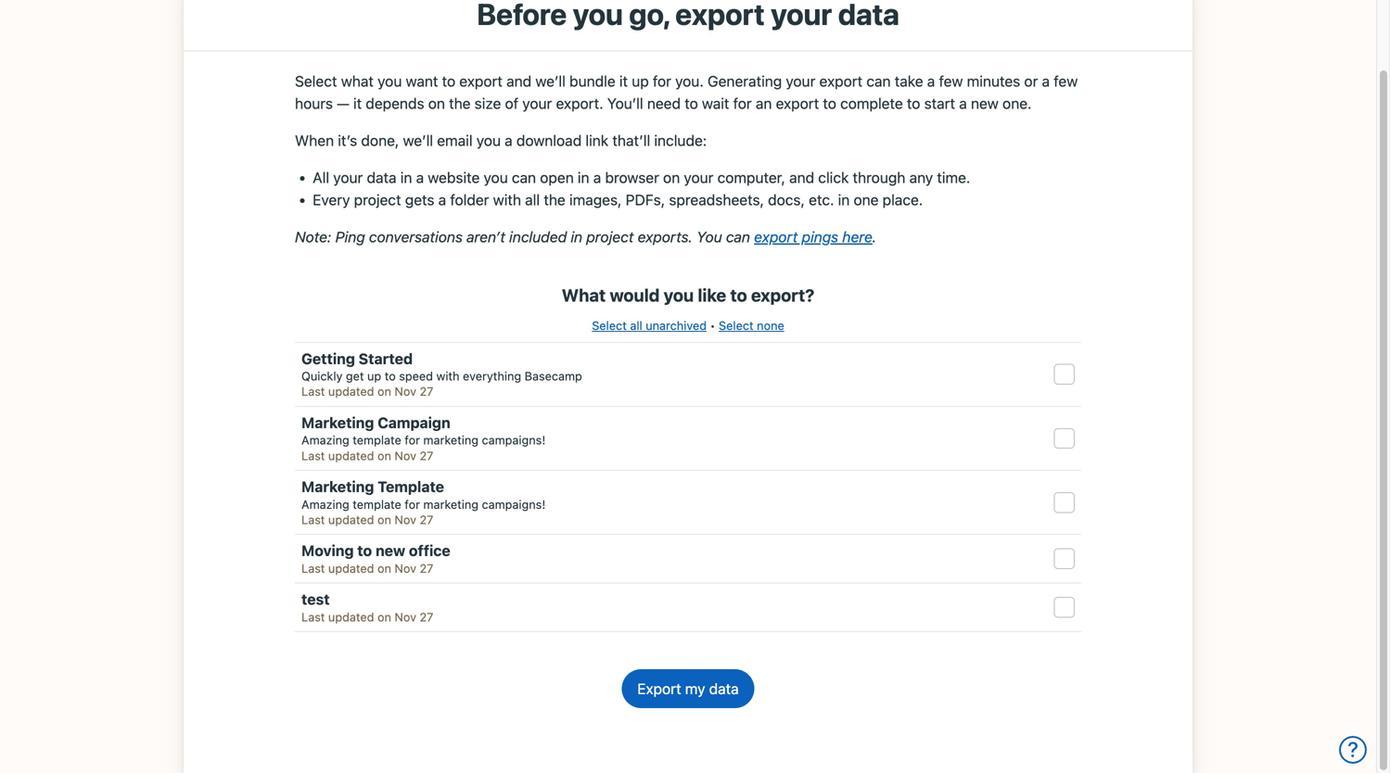 Task type: describe. For each thing, give the bounding box(es) containing it.
to down take
[[907, 94, 920, 112]]

select all unarchived button
[[592, 317, 707, 335]]

hours
[[295, 94, 333, 112]]

everything
[[463, 369, 521, 383]]

to inside getting started quickly get up to speed with everything basecamp last updated on nov 27
[[385, 369, 396, 383]]

you right email
[[476, 132, 501, 149]]

speed
[[399, 369, 433, 383]]

size
[[475, 94, 501, 112]]

campaign
[[378, 414, 450, 432]]

done,
[[361, 132, 399, 149]]

we'll inside select what you want to export and we'll bundle it up for you. generating your export can take a few minutes or a few hours — it depends on the size of your export. you'll need to wait for an export to complete to start a new one.
[[535, 72, 566, 90]]

5 on nov 27 element from the top
[[377, 610, 433, 624]]

gets
[[405, 191, 434, 209]]

1 horizontal spatial it
[[619, 72, 628, 90]]

on inside marketing campaign amazing template for marketing campaigns! last updated on nov 27
[[377, 449, 391, 463]]

updated inside marketing template amazing template for marketing campaigns! last updated on nov 27
[[328, 513, 374, 527]]

last inside getting started quickly get up to speed with everything basecamp last updated on nov 27
[[301, 385, 325, 399]]

any
[[909, 169, 933, 186]]

on nov 27 element for started
[[377, 385, 433, 399]]

like
[[698, 285, 726, 305]]

what would you like to export?
[[562, 285, 814, 305]]

a down "of"
[[505, 132, 513, 149]]

export.
[[556, 94, 603, 112]]

what
[[562, 285, 606, 305]]

on inside select what you want to export and we'll bundle it up for you. generating your export can take a few minutes or a few hours — it depends on the size of your export. you'll need to wait for an export to complete to start a new one.
[[428, 94, 445, 112]]

or
[[1024, 72, 1038, 90]]

included
[[509, 228, 567, 246]]

on inside marketing template amazing template for marketing campaigns! last updated on nov 27
[[377, 513, 391, 527]]

computer,
[[717, 169, 785, 186]]

generating
[[708, 72, 782, 90]]

nov inside test last updated on nov 27
[[395, 610, 416, 624]]

that'll
[[612, 132, 650, 149]]

an
[[756, 94, 772, 112]]

link
[[586, 132, 609, 149]]

export?
[[751, 285, 814, 305]]

export up size at the top of page
[[459, 72, 503, 90]]

when
[[295, 132, 334, 149]]

a right or
[[1042, 72, 1050, 90]]

select all unarchived • select none
[[592, 319, 784, 333]]

email
[[437, 132, 473, 149]]

images,
[[569, 191, 622, 209]]

docs,
[[768, 191, 805, 209]]

updated inside moving to new office last updated on nov 27
[[328, 562, 374, 575]]

unarchived
[[646, 319, 707, 333]]

and inside all your data in a website you can open in a browser on your computer, and click through any time. every project gets a folder with all the images, pdfs, spreadsheets, docs, etc. in one place.
[[789, 169, 814, 186]]

marketing campaign amazing template for marketing campaigns! last updated on nov 27
[[301, 414, 546, 463]]

open
[[540, 169, 574, 186]]

nov inside moving to new office last updated on nov 27
[[395, 562, 416, 575]]

when it's done, we'll email you a download link that'll include:
[[295, 132, 707, 149]]

your right all at the top left
[[333, 169, 363, 186]]

27 inside marketing template amazing template for marketing campaigns! last updated on nov 27
[[420, 513, 433, 527]]

you.
[[675, 72, 704, 90]]

a right start
[[959, 94, 967, 112]]

on inside getting started quickly get up to speed with everything basecamp last updated on nov 27
[[377, 385, 391, 399]]

updated inside getting started quickly get up to speed with everything basecamp last updated on nov 27
[[328, 385, 374, 399]]

all
[[313, 169, 329, 186]]

export pings here link
[[754, 228, 873, 246]]

click
[[818, 169, 849, 186]]

browser
[[605, 169, 659, 186]]

complete
[[840, 94, 903, 112]]

1 few from the left
[[939, 72, 963, 90]]

quickly
[[301, 369, 343, 383]]

updated inside test last updated on nov 27
[[328, 610, 374, 624]]

every
[[313, 191, 350, 209]]

your right "of"
[[522, 94, 552, 112]]

conversations
[[369, 228, 463, 246]]

ping
[[335, 228, 365, 246]]

through
[[853, 169, 905, 186]]

a right take
[[927, 72, 935, 90]]

template
[[378, 478, 444, 496]]

none
[[757, 319, 784, 333]]

folder
[[450, 191, 489, 209]]

can inside select what you want to export and we'll bundle it up for you. generating your export can take a few minutes or a few hours — it depends on the size of your export. you'll need to wait for an export to complete to start a new one.
[[867, 72, 891, 90]]

export up the complete
[[819, 72, 863, 90]]

get
[[346, 369, 364, 383]]

getting started quickly get up to speed with everything basecamp last updated on nov 27
[[301, 350, 582, 399]]

27 inside test last updated on nov 27
[[420, 610, 433, 624]]

time.
[[937, 169, 970, 186]]

2 few from the left
[[1054, 72, 1078, 90]]

on inside moving to new office last updated on nov 27
[[377, 562, 391, 575]]

spreadsheets,
[[669, 191, 764, 209]]

test
[[301, 591, 330, 609]]

with inside getting started quickly get up to speed with everything basecamp last updated on nov 27
[[436, 369, 460, 383]]

27 inside getting started quickly get up to speed with everything basecamp last updated on nov 27
[[420, 385, 433, 399]]

1 vertical spatial it
[[353, 94, 362, 112]]

marketing template amazing template for marketing campaigns! last updated on nov 27
[[301, 478, 546, 527]]

of
[[505, 94, 519, 112]]



Task type: vqa. For each thing, say whether or not it's contained in the screenshot.
2nd the colors! from right
no



Task type: locate. For each thing, give the bounding box(es) containing it.
marketing inside marketing campaign amazing template for marketing campaigns! last updated on nov 27
[[423, 433, 479, 447]]

updated inside marketing campaign amazing template for marketing campaigns! last updated on nov 27
[[328, 449, 374, 463]]

up
[[632, 72, 649, 90], [367, 369, 381, 383]]

2 horizontal spatial select
[[719, 319, 754, 333]]

1 horizontal spatial the
[[544, 191, 565, 209]]

1 marketing from the top
[[301, 414, 374, 432]]

up up you'll
[[632, 72, 649, 90]]

2 template from the top
[[353, 497, 401, 511]]

can left open
[[512, 169, 536, 186]]

the
[[449, 94, 471, 112], [544, 191, 565, 209]]

0 horizontal spatial new
[[376, 542, 405, 560]]

template
[[353, 433, 401, 447], [353, 497, 401, 511]]

you
[[378, 72, 402, 90], [476, 132, 501, 149], [484, 169, 508, 186], [664, 285, 694, 305]]

last inside marketing campaign amazing template for marketing campaigns! last updated on nov 27
[[301, 449, 325, 463]]

new inside select what you want to export and we'll bundle it up for you. generating your export can take a few minutes or a few hours — it depends on the size of your export. you'll need to wait for an export to complete to start a new one.
[[971, 94, 999, 112]]

5 last from the top
[[301, 610, 325, 624]]

few up start
[[939, 72, 963, 90]]

nov up "template"
[[395, 449, 416, 463]]

your right generating
[[786, 72, 816, 90]]

1 vertical spatial and
[[789, 169, 814, 186]]

started
[[359, 350, 413, 368]]

in left one
[[838, 191, 850, 209]]

select
[[295, 72, 337, 90], [592, 319, 627, 333], [719, 319, 754, 333]]

campaigns! for template
[[482, 497, 546, 511]]

exports.
[[638, 228, 693, 246]]

0 vertical spatial can
[[867, 72, 891, 90]]

1 last from the top
[[301, 385, 325, 399]]

on down started
[[377, 385, 391, 399]]

4 on nov 27 element from the top
[[377, 562, 433, 575]]

1 horizontal spatial project
[[586, 228, 634, 246]]

1 vertical spatial amazing
[[301, 497, 349, 511]]

start
[[924, 94, 955, 112]]

marketing inside marketing campaign amazing template for marketing campaigns! last updated on nov 27
[[301, 414, 374, 432]]

want
[[406, 72, 438, 90]]

to right moving at the left bottom of the page
[[357, 542, 372, 560]]

the left size at the top of page
[[449, 94, 471, 112]]

1 on nov 27 element from the top
[[377, 385, 433, 399]]

minutes
[[967, 72, 1020, 90]]

1 updated from the top
[[328, 385, 374, 399]]

3 updated from the top
[[328, 513, 374, 527]]

the down open
[[544, 191, 565, 209]]

getting
[[301, 350, 355, 368]]

1 marketing from the top
[[423, 433, 479, 447]]

0 vertical spatial amazing
[[301, 433, 349, 447]]

what
[[341, 72, 374, 90]]

we'll
[[535, 72, 566, 90], [403, 132, 433, 149]]

you
[[697, 228, 722, 246]]

you up folder
[[484, 169, 508, 186]]

1 vertical spatial we'll
[[403, 132, 433, 149]]

marketing up moving at the left bottom of the page
[[301, 478, 374, 496]]

in right the included
[[571, 228, 583, 246]]

up inside getting started quickly get up to speed with everything basecamp last updated on nov 27
[[367, 369, 381, 383]]

for inside marketing template amazing template for marketing campaigns! last updated on nov 27
[[405, 497, 420, 511]]

select down would
[[592, 319, 627, 333]]

up right get
[[367, 369, 381, 383]]

•
[[710, 319, 715, 333]]

we'll left email
[[403, 132, 433, 149]]

project
[[354, 191, 401, 209], [586, 228, 634, 246]]

etc.
[[809, 191, 834, 209]]

can up the complete
[[867, 72, 891, 90]]

last inside test last updated on nov 27
[[301, 610, 325, 624]]

0 vertical spatial marketing
[[423, 433, 479, 447]]

marketing inside marketing template amazing template for marketing campaigns! last updated on nov 27
[[423, 497, 479, 511]]

it up you'll
[[619, 72, 628, 90]]

1 horizontal spatial up
[[632, 72, 649, 90]]

a up gets
[[416, 169, 424, 186]]

note:
[[295, 228, 331, 246]]

marketing for marketing campaign
[[301, 414, 374, 432]]

0 horizontal spatial can
[[512, 169, 536, 186]]

0 horizontal spatial with
[[436, 369, 460, 383]]

0 vertical spatial we'll
[[535, 72, 566, 90]]

and up "of"
[[506, 72, 532, 90]]

nov down moving to new office last updated on nov 27
[[395, 610, 416, 624]]

campaigns!
[[482, 433, 546, 447], [482, 497, 546, 511]]

select none button
[[719, 317, 784, 335]]

bundle
[[569, 72, 616, 90]]

a up images,
[[593, 169, 601, 186]]

campaigns! inside marketing template amazing template for marketing campaigns! last updated on nov 27
[[482, 497, 546, 511]]

and
[[506, 72, 532, 90], [789, 169, 814, 186]]

few
[[939, 72, 963, 90], [1054, 72, 1078, 90]]

on down moving to new office last updated on nov 27
[[377, 610, 391, 624]]

for left the an
[[733, 94, 752, 112]]

note: ping conversations aren't included in project exports. you can export pings here .
[[295, 228, 877, 246]]

2 nov from the top
[[395, 449, 416, 463]]

office
[[409, 542, 450, 560]]

nov inside marketing campaign amazing template for marketing campaigns! last updated on nov 27
[[395, 449, 416, 463]]

new left office
[[376, 542, 405, 560]]

need
[[647, 94, 681, 112]]

aren't
[[467, 228, 505, 246]]

on nov 27 element down moving to new office last updated on nov 27
[[377, 610, 433, 624]]

with
[[493, 191, 521, 209], [436, 369, 460, 383]]

0 horizontal spatial project
[[354, 191, 401, 209]]

template for template
[[353, 497, 401, 511]]

1 horizontal spatial select
[[592, 319, 627, 333]]

3 on nov 27 element from the top
[[377, 513, 433, 527]]

2 marketing from the top
[[301, 478, 374, 496]]

5 nov from the top
[[395, 610, 416, 624]]

last
[[301, 385, 325, 399], [301, 449, 325, 463], [301, 513, 325, 527], [301, 562, 325, 575], [301, 610, 325, 624]]

5 updated from the top
[[328, 610, 374, 624]]

export down docs, in the top of the page
[[754, 228, 798, 246]]

amazing inside marketing template amazing template for marketing campaigns! last updated on nov 27
[[301, 497, 349, 511]]

1 vertical spatial up
[[367, 369, 381, 383]]

in
[[400, 169, 412, 186], [578, 169, 589, 186], [838, 191, 850, 209], [571, 228, 583, 246]]

amazing up moving at the left bottom of the page
[[301, 497, 349, 511]]

2 updated from the top
[[328, 449, 374, 463]]

one
[[854, 191, 879, 209]]

template inside marketing campaign amazing template for marketing campaigns! last updated on nov 27
[[353, 433, 401, 447]]

include:
[[654, 132, 707, 149]]

4 updated from the top
[[328, 562, 374, 575]]

marketing down 'campaign'
[[423, 433, 479, 447]]

0 horizontal spatial it
[[353, 94, 362, 112]]

all
[[525, 191, 540, 209], [630, 319, 642, 333]]

amazing down quickly
[[301, 433, 349, 447]]

1 campaigns! from the top
[[482, 433, 546, 447]]

0 horizontal spatial few
[[939, 72, 963, 90]]

0 horizontal spatial up
[[367, 369, 381, 383]]

with right folder
[[493, 191, 521, 209]]

1 horizontal spatial and
[[789, 169, 814, 186]]

0 horizontal spatial the
[[449, 94, 471, 112]]

1 vertical spatial template
[[353, 497, 401, 511]]

a right gets
[[438, 191, 446, 209]]

template down "template"
[[353, 497, 401, 511]]

0 vertical spatial new
[[971, 94, 999, 112]]

download
[[516, 132, 582, 149]]

marketing down "template"
[[423, 497, 479, 511]]

0 horizontal spatial we'll
[[403, 132, 433, 149]]

pings
[[802, 228, 838, 246]]

0 vertical spatial the
[[449, 94, 471, 112]]

pdfs,
[[626, 191, 665, 209]]

depends
[[366, 94, 424, 112]]

0 vertical spatial marketing
[[301, 414, 374, 432]]

it
[[619, 72, 628, 90], [353, 94, 362, 112]]

on nov 27 element for campaign
[[377, 449, 433, 463]]

on up moving to new office last updated on nov 27
[[377, 513, 391, 527]]

in up images,
[[578, 169, 589, 186]]

you inside select what you want to export and we'll bundle it up for you. generating your export can take a few minutes or a few hours — it depends on the size of your export. you'll need to wait for an export to complete to start a new one.
[[378, 72, 402, 90]]

data
[[367, 169, 397, 186]]

on nov 27 element down "template"
[[377, 513, 433, 527]]

27
[[420, 385, 433, 399], [420, 449, 433, 463], [420, 513, 433, 527], [420, 562, 433, 575], [420, 610, 433, 624]]

0 vertical spatial with
[[493, 191, 521, 209]]

marketing for marketing campaign
[[423, 433, 479, 447]]

2 amazing from the top
[[301, 497, 349, 511]]

campaigns! inside marketing campaign amazing template for marketing campaigns! last updated on nov 27
[[482, 433, 546, 447]]

marketing
[[301, 414, 374, 432], [301, 478, 374, 496]]

on nov 27 element down office
[[377, 562, 433, 575]]

select for select all unarchived • select none
[[592, 319, 627, 333]]

27 inside marketing campaign amazing template for marketing campaigns! last updated on nov 27
[[420, 449, 433, 463]]

can right you
[[726, 228, 750, 246]]

basecamp
[[525, 369, 582, 383]]

it right —
[[353, 94, 362, 112]]

3 27 from the top
[[420, 513, 433, 527]]

on up "template"
[[377, 449, 391, 463]]

amazing for marketing template
[[301, 497, 349, 511]]

template inside marketing template amazing template for marketing campaigns! last updated on nov 27
[[353, 497, 401, 511]]

you inside all your data in a website you can open in a browser on your computer, and click through any time. every project gets a folder with all the images, pdfs, spreadsheets, docs, etc. in one place.
[[484, 169, 508, 186]]

export right the an
[[776, 94, 819, 112]]

0 vertical spatial it
[[619, 72, 628, 90]]

select right •
[[719, 319, 754, 333]]

0 vertical spatial up
[[632, 72, 649, 90]]

all down would
[[630, 319, 642, 333]]

marketing for marketing template
[[423, 497, 479, 511]]

here
[[842, 228, 873, 246]]

last inside marketing template amazing template for marketing campaigns! last updated on nov 27
[[301, 513, 325, 527]]

27 inside moving to new office last updated on nov 27
[[420, 562, 433, 575]]

nov down speed
[[395, 385, 416, 399]]

select what you want to export and we'll bundle it up for you. generating your export can take a few minutes or a few hours — it depends on the size of your export. you'll need to wait for an export to complete to start a new one.
[[295, 72, 1078, 112]]

on down want
[[428, 94, 445, 112]]

1 vertical spatial the
[[544, 191, 565, 209]]

1 vertical spatial marketing
[[301, 478, 374, 496]]

1 horizontal spatial all
[[630, 319, 642, 333]]

take
[[895, 72, 923, 90]]

.
[[873, 228, 877, 246]]

1 vertical spatial campaigns!
[[482, 497, 546, 511]]

1 27 from the top
[[420, 385, 433, 399]]

2 27 from the top
[[420, 449, 433, 463]]

1 vertical spatial with
[[436, 369, 460, 383]]

None submit
[[622, 670, 755, 709]]

you up depends
[[378, 72, 402, 90]]

for down 'campaign'
[[405, 433, 420, 447]]

to right want
[[442, 72, 455, 90]]

on
[[428, 94, 445, 112], [663, 169, 680, 186], [377, 385, 391, 399], [377, 449, 391, 463], [377, 513, 391, 527], [377, 562, 391, 575], [377, 610, 391, 624]]

your
[[786, 72, 816, 90], [522, 94, 552, 112], [333, 169, 363, 186], [684, 169, 714, 186]]

0 horizontal spatial all
[[525, 191, 540, 209]]

2 last from the top
[[301, 449, 325, 463]]

in right data
[[400, 169, 412, 186]]

website
[[428, 169, 480, 186]]

nov
[[395, 385, 416, 399], [395, 449, 416, 463], [395, 513, 416, 527], [395, 562, 416, 575], [395, 610, 416, 624]]

project down images,
[[586, 228, 634, 246]]

for up need
[[653, 72, 671, 90]]

wait
[[702, 94, 729, 112]]

0 vertical spatial project
[[354, 191, 401, 209]]

template down 'campaign'
[[353, 433, 401, 447]]

nov inside marketing template amazing template for marketing campaigns! last updated on nov 27
[[395, 513, 416, 527]]

last inside moving to new office last updated on nov 27
[[301, 562, 325, 575]]

0 horizontal spatial and
[[506, 72, 532, 90]]

amazing for marketing campaign
[[301, 433, 349, 447]]

1 template from the top
[[353, 433, 401, 447]]

marketing for marketing template
[[301, 478, 374, 496]]

to left the complete
[[823, 94, 836, 112]]

4 nov from the top
[[395, 562, 416, 575]]

new down minutes at the right
[[971, 94, 999, 112]]

1 nov from the top
[[395, 385, 416, 399]]

would
[[610, 285, 660, 305]]

4 27 from the top
[[420, 562, 433, 575]]

to inside moving to new office last updated on nov 27
[[357, 542, 372, 560]]

1 horizontal spatial can
[[726, 228, 750, 246]]

0 vertical spatial template
[[353, 433, 401, 447]]

select up hours
[[295, 72, 337, 90]]

few right or
[[1054, 72, 1078, 90]]

1 vertical spatial can
[[512, 169, 536, 186]]

to down started
[[385, 369, 396, 383]]

3 nov from the top
[[395, 513, 416, 527]]

1 horizontal spatial few
[[1054, 72, 1078, 90]]

amazing inside marketing campaign amazing template for marketing campaigns! last updated on nov 27
[[301, 433, 349, 447]]

1 vertical spatial project
[[586, 228, 634, 246]]

the inside all your data in a website you can open in a browser on your computer, and click through any time. every project gets a folder with all the images, pdfs, spreadsheets, docs, etc. in one place.
[[544, 191, 565, 209]]

nov down office
[[395, 562, 416, 575]]

and up docs, in the top of the page
[[789, 169, 814, 186]]

export
[[459, 72, 503, 90], [819, 72, 863, 90], [776, 94, 819, 112], [754, 228, 798, 246]]

moving to new office last updated on nov 27
[[301, 542, 450, 575]]

0 vertical spatial all
[[525, 191, 540, 209]]

your up spreadsheets, on the top
[[684, 169, 714, 186]]

on inside all your data in a website you can open in a browser on your computer, and click through any time. every project gets a folder with all the images, pdfs, spreadsheets, docs, etc. in one place.
[[663, 169, 680, 186]]

1 vertical spatial all
[[630, 319, 642, 333]]

on inside test last updated on nov 27
[[377, 610, 391, 624]]

on nov 27 element up "template"
[[377, 449, 433, 463]]

one.
[[1003, 94, 1032, 112]]

2 campaigns! from the top
[[482, 497, 546, 511]]

on nov 27 element for template
[[377, 513, 433, 527]]

1 vertical spatial new
[[376, 542, 405, 560]]

all your data in a website you can open in a browser on your computer, and click through any time. every project gets a folder with all the images, pdfs, spreadsheets, docs, etc. in one place.
[[313, 169, 970, 209]]

new
[[971, 94, 999, 112], [376, 542, 405, 560]]

we'll up export.
[[535, 72, 566, 90]]

2 vertical spatial can
[[726, 228, 750, 246]]

the inside select what you want to export and we'll bundle it up for you. generating your export can take a few minutes or a few hours — it depends on the size of your export. you'll need to wait for an export to complete to start a new one.
[[449, 94, 471, 112]]

to right like
[[730, 285, 747, 305]]

test last updated on nov 27
[[301, 591, 433, 624]]

place.
[[883, 191, 923, 209]]

2 marketing from the top
[[423, 497, 479, 511]]

2 horizontal spatial can
[[867, 72, 891, 90]]

—
[[337, 94, 349, 112]]

up inside select what you want to export and we'll bundle it up for you. generating your export can take a few minutes or a few hours — it depends on the size of your export. you'll need to wait for an export to complete to start a new one.
[[632, 72, 649, 90]]

1 amazing from the top
[[301, 433, 349, 447]]

with right speed
[[436, 369, 460, 383]]

marketing inside marketing template amazing template for marketing campaigns! last updated on nov 27
[[301, 478, 374, 496]]

and inside select what you want to export and we'll bundle it up for you. generating your export can take a few minutes or a few hours — it depends on the size of your export. you'll need to wait for an export to complete to start a new one.
[[506, 72, 532, 90]]

select for select what you want to export and we'll bundle it up for you. generating your export can take a few minutes or a few hours — it depends on the size of your export. you'll need to wait for an export to complete to start a new one.
[[295, 72, 337, 90]]

for inside marketing campaign amazing template for marketing campaigns! last updated on nov 27
[[405, 433, 420, 447]]

3 last from the top
[[301, 513, 325, 527]]

you'll
[[607, 94, 643, 112]]

project inside all your data in a website you can open in a browser on your computer, and click through any time. every project gets a folder with all the images, pdfs, spreadsheets, docs, etc. in one place.
[[354, 191, 401, 209]]

can
[[867, 72, 891, 90], [512, 169, 536, 186], [726, 228, 750, 246]]

0 horizontal spatial select
[[295, 72, 337, 90]]

project down data
[[354, 191, 401, 209]]

new inside moving to new office last updated on nov 27
[[376, 542, 405, 560]]

1 horizontal spatial new
[[971, 94, 999, 112]]

select inside select what you want to export and we'll bundle it up for you. generating your export can take a few minutes or a few hours — it depends on the size of your export. you'll need to wait for an export to complete to start a new one.
[[295, 72, 337, 90]]

with inside all your data in a website you can open in a browser on your computer, and click through any time. every project gets a folder with all the images, pdfs, spreadsheets, docs, etc. in one place.
[[493, 191, 521, 209]]

on up test last updated on nov 27
[[377, 562, 391, 575]]

2 on nov 27 element from the top
[[377, 449, 433, 463]]

1 horizontal spatial with
[[493, 191, 521, 209]]

it's
[[338, 132, 357, 149]]

to down "you."
[[685, 94, 698, 112]]

on nov 27 element
[[377, 385, 433, 399], [377, 449, 433, 463], [377, 513, 433, 527], [377, 562, 433, 575], [377, 610, 433, 624]]

all inside all your data in a website you can open in a browser on your computer, and click through any time. every project gets a folder with all the images, pdfs, spreadsheets, docs, etc. in one place.
[[525, 191, 540, 209]]

on up pdfs,
[[663, 169, 680, 186]]

for down "template"
[[405, 497, 420, 511]]

nov down "template"
[[395, 513, 416, 527]]

moving
[[301, 542, 354, 560]]

all up the included
[[525, 191, 540, 209]]

can inside all your data in a website you can open in a browser on your computer, and click through any time. every project gets a folder with all the images, pdfs, spreadsheets, docs, etc. in one place.
[[512, 169, 536, 186]]

5 27 from the top
[[420, 610, 433, 624]]

1 horizontal spatial we'll
[[535, 72, 566, 90]]

nov inside getting started quickly get up to speed with everything basecamp last updated on nov 27
[[395, 385, 416, 399]]

0 vertical spatial campaigns!
[[482, 433, 546, 447]]

1 vertical spatial marketing
[[423, 497, 479, 511]]

template for campaign
[[353, 433, 401, 447]]

you up unarchived
[[664, 285, 694, 305]]

for
[[653, 72, 671, 90], [733, 94, 752, 112], [405, 433, 420, 447], [405, 497, 420, 511]]

4 last from the top
[[301, 562, 325, 575]]

on nov 27 element down speed
[[377, 385, 433, 399]]

marketing down quickly
[[301, 414, 374, 432]]

campaigns! for campaign
[[482, 433, 546, 447]]

0 vertical spatial and
[[506, 72, 532, 90]]



